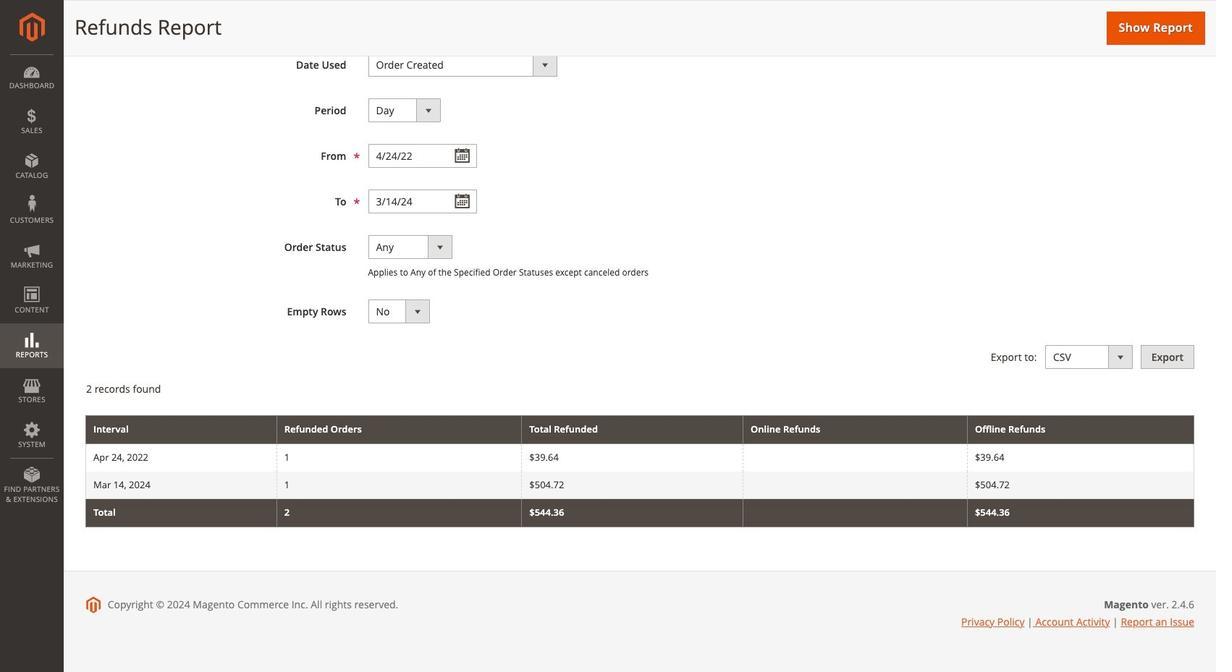 Task type: describe. For each thing, give the bounding box(es) containing it.
magento admin panel image
[[19, 12, 45, 42]]



Task type: locate. For each thing, give the bounding box(es) containing it.
menu bar
[[0, 54, 64, 512]]

None text field
[[368, 144, 477, 168], [368, 190, 477, 214], [368, 144, 477, 168], [368, 190, 477, 214]]



